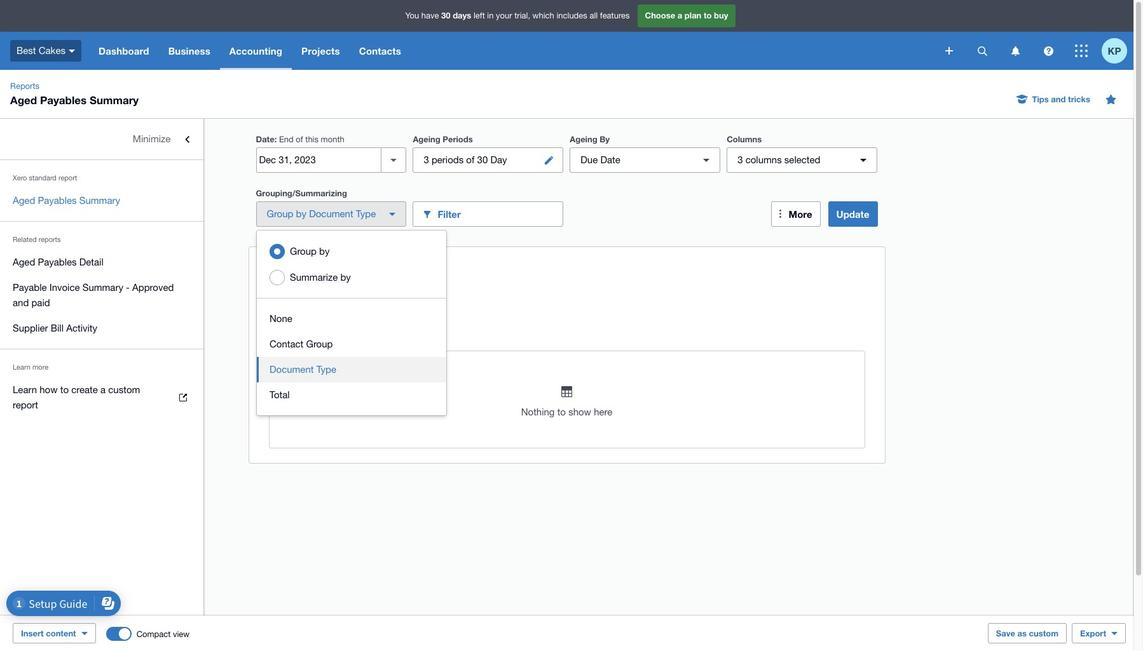 Task type: vqa. For each thing, say whether or not it's contained in the screenshot.
standard
yes



Task type: describe. For each thing, give the bounding box(es) containing it.
best cakes as of december 31, 2023 ageing by due date
[[269, 298, 378, 339]]

xero standard report
[[13, 174, 77, 182]]

as
[[1018, 629, 1027, 639]]

columns
[[727, 134, 762, 144]]

kp button
[[1102, 32, 1134, 70]]

december
[[294, 313, 338, 324]]

total
[[270, 390, 290, 401]]

compact
[[136, 630, 171, 639]]

of for date : end of this month
[[296, 135, 303, 144]]

features
[[600, 11, 630, 21]]

document type button
[[257, 357, 446, 383]]

learn how to create a custom report link
[[0, 378, 203, 418]]

create
[[71, 385, 98, 395]]

list box containing group by
[[257, 231, 446, 416]]

group by button
[[257, 238, 446, 264]]

document inside popup button
[[309, 209, 353, 219]]

ageing by
[[570, 134, 610, 144]]

filter
[[438, 208, 461, 220]]

save as custom button
[[988, 624, 1067, 644]]

xero
[[13, 174, 27, 182]]

aged for aged payables detail
[[13, 257, 35, 268]]

by for group by document type
[[296, 209, 306, 219]]

payables for summary
[[38, 195, 77, 206]]

export button
[[1072, 624, 1126, 644]]

update
[[836, 209, 869, 220]]

due date
[[581, 154, 620, 165]]

3 for 3 periods of 30 day
[[424, 154, 429, 165]]

summary inside reports aged payables summary
[[90, 93, 139, 107]]

your
[[496, 11, 512, 21]]

1 horizontal spatial a
[[678, 10, 682, 21]]

group by
[[290, 246, 330, 257]]

insert content button
[[13, 624, 96, 644]]

approved
[[132, 282, 174, 293]]

ageing inside best cakes as of december 31, 2023 ageing by due date
[[269, 328, 299, 339]]

group for group by
[[290, 246, 317, 257]]

of inside button
[[466, 154, 475, 165]]

payables for detail
[[38, 257, 77, 268]]

contact
[[270, 339, 303, 350]]

related
[[13, 236, 37, 243]]

cakes for best cakes
[[39, 45, 65, 56]]

learn for learn how to create a custom report
[[13, 385, 37, 395]]

0 vertical spatial to
[[704, 10, 712, 21]]

:
[[274, 134, 277, 144]]

update button
[[828, 202, 878, 227]]

svg image inside best cakes popup button
[[69, 49, 75, 53]]

insert content
[[21, 629, 76, 639]]

by for group by
[[319, 246, 330, 257]]

aged payables detail
[[13, 257, 104, 268]]

plan
[[685, 10, 701, 21]]

this
[[305, 135, 319, 144]]

days
[[453, 10, 471, 21]]

left
[[474, 11, 485, 21]]

group for group by document type
[[267, 209, 293, 219]]

save as custom
[[996, 629, 1059, 639]]

choose
[[645, 10, 675, 21]]

view
[[173, 630, 190, 639]]

activity
[[66, 323, 97, 334]]

periods
[[432, 154, 464, 165]]

payable invoice summary - approved and paid link
[[0, 275, 203, 316]]

type inside document type button
[[316, 364, 336, 375]]

learn more
[[13, 364, 48, 371]]

2023
[[357, 313, 378, 324]]

Report title field
[[265, 263, 859, 292]]

choose a plan to buy
[[645, 10, 728, 21]]

aged payables detail link
[[0, 250, 203, 275]]

aged payables summary link
[[0, 188, 203, 214]]

reports link
[[5, 80, 44, 93]]

document inside button
[[270, 364, 314, 375]]

banner containing kp
[[0, 0, 1134, 70]]

supplier
[[13, 323, 48, 334]]

30 inside button
[[477, 154, 488, 165]]

contacts
[[359, 45, 401, 57]]

remove from favorites image
[[1098, 86, 1123, 112]]

which
[[533, 11, 554, 21]]

how
[[40, 385, 58, 395]]

projects
[[301, 45, 340, 57]]

here
[[594, 407, 612, 418]]

summarize by
[[290, 272, 351, 283]]

supplier bill activity
[[13, 323, 97, 334]]

reports
[[10, 81, 39, 91]]

minimize button
[[0, 127, 203, 152]]

none
[[270, 313, 292, 324]]

insert
[[21, 629, 44, 639]]

ageing for ageing periods
[[413, 134, 440, 144]]

nothing
[[521, 407, 555, 418]]

aged payables summary
[[13, 195, 120, 206]]

0 horizontal spatial 30
[[441, 10, 450, 21]]

in
[[487, 11, 494, 21]]

aged for aged payables summary
[[13, 195, 35, 206]]

learn how to create a custom report
[[13, 385, 140, 411]]

periods
[[443, 134, 473, 144]]

best for best cakes
[[17, 45, 36, 56]]

Select end date field
[[257, 148, 381, 172]]

supplier bill activity link
[[0, 316, 203, 341]]

0 vertical spatial report
[[58, 174, 77, 182]]

date inside due date popup button
[[600, 154, 620, 165]]



Task type: locate. For each thing, give the bounding box(es) containing it.
2 3 from the left
[[738, 154, 743, 165]]

summary
[[90, 93, 139, 107], [79, 195, 120, 206], [82, 282, 123, 293]]

of inside date : end of this month
[[296, 135, 303, 144]]

1 vertical spatial 30
[[477, 154, 488, 165]]

learn left more
[[13, 364, 30, 371]]

0 horizontal spatial custom
[[108, 385, 140, 395]]

to right how
[[60, 385, 69, 395]]

aged down xero
[[13, 195, 35, 206]]

contact group
[[270, 339, 333, 350]]

tips and tricks
[[1032, 94, 1090, 104]]

by left due
[[302, 328, 312, 339]]

cakes inside best cakes as of december 31, 2023 ageing by due date
[[291, 298, 318, 308]]

a left 'plan'
[[678, 10, 682, 21]]

best cakes button
[[0, 32, 89, 70]]

none button
[[257, 306, 446, 332]]

learn inside "learn how to create a custom report"
[[13, 385, 37, 395]]

best for best cakes as of december 31, 2023 ageing by due date
[[269, 298, 289, 308]]

have
[[421, 11, 439, 21]]

0 horizontal spatial date
[[256, 134, 274, 144]]

ageing up periods
[[413, 134, 440, 144]]

2 vertical spatial to
[[557, 407, 566, 418]]

1 horizontal spatial and
[[1051, 94, 1066, 104]]

1 3 from the left
[[424, 154, 429, 165]]

business button
[[159, 32, 220, 70]]

tips
[[1032, 94, 1049, 104]]

day
[[490, 154, 507, 165]]

group up the summarize
[[290, 246, 317, 257]]

list of convenience dates image
[[381, 147, 407, 173]]

payable
[[13, 282, 47, 293]]

aged inside 'link'
[[13, 257, 35, 268]]

end
[[279, 135, 294, 144]]

30 right have at top left
[[441, 10, 450, 21]]

best inside popup button
[[17, 45, 36, 56]]

buy
[[714, 10, 728, 21]]

due
[[315, 328, 331, 339]]

summary left -
[[82, 282, 123, 293]]

to inside "learn how to create a custom report"
[[60, 385, 69, 395]]

a inside "learn how to create a custom report"
[[100, 385, 106, 395]]

and down payable
[[13, 298, 29, 308]]

payable invoice summary - approved and paid
[[13, 282, 174, 308]]

1 horizontal spatial to
[[557, 407, 566, 418]]

accounting button
[[220, 32, 292, 70]]

of for best cakes as of december 31, 2023 ageing by due date
[[283, 313, 291, 324]]

payables inside 'link'
[[38, 257, 77, 268]]

1 horizontal spatial 30
[[477, 154, 488, 165]]

to left show
[[557, 407, 566, 418]]

invoice
[[49, 282, 80, 293]]

summary for invoice
[[82, 282, 123, 293]]

date left end
[[256, 134, 274, 144]]

a
[[678, 10, 682, 21], [100, 385, 106, 395]]

3 down columns
[[738, 154, 743, 165]]

learn
[[13, 364, 30, 371], [13, 385, 37, 395]]

1 vertical spatial payables
[[38, 195, 77, 206]]

and inside payable invoice summary - approved and paid
[[13, 298, 29, 308]]

0 horizontal spatial a
[[100, 385, 106, 395]]

compact view
[[136, 630, 190, 639]]

and right tips
[[1051, 94, 1066, 104]]

2 vertical spatial payables
[[38, 257, 77, 268]]

accounting
[[229, 45, 282, 57]]

you have 30 days left in your trial, which includes all features
[[405, 10, 630, 21]]

1 vertical spatial of
[[466, 154, 475, 165]]

summarize by button
[[257, 264, 446, 291]]

by
[[600, 134, 610, 144]]

2 vertical spatial group
[[306, 339, 333, 350]]

detail
[[79, 257, 104, 268]]

1 vertical spatial type
[[316, 364, 336, 375]]

0 horizontal spatial of
[[283, 313, 291, 324]]

1 vertical spatial custom
[[1029, 629, 1059, 639]]

1 vertical spatial report
[[13, 400, 38, 411]]

summary for payables
[[79, 195, 120, 206]]

date right due
[[600, 154, 620, 165]]

more
[[789, 209, 812, 220]]

0 vertical spatial and
[[1051, 94, 1066, 104]]

0 vertical spatial type
[[356, 209, 376, 219]]

1 horizontal spatial type
[[356, 209, 376, 219]]

of left this
[[296, 135, 303, 144]]

minimize
[[133, 134, 171, 144]]

0 vertical spatial 30
[[441, 10, 450, 21]]

0 horizontal spatial and
[[13, 298, 29, 308]]

of
[[296, 135, 303, 144], [466, 154, 475, 165], [283, 313, 291, 324]]

0 horizontal spatial best
[[17, 45, 36, 56]]

aged inside reports aged payables summary
[[10, 93, 37, 107]]

group inside button
[[290, 246, 317, 257]]

month
[[321, 135, 344, 144]]

0 horizontal spatial report
[[13, 400, 38, 411]]

2 learn from the top
[[13, 385, 37, 395]]

grouping/summarizing
[[256, 188, 347, 198]]

due date button
[[570, 147, 720, 173]]

custom right as
[[1029, 629, 1059, 639]]

type inside group by document type popup button
[[356, 209, 376, 219]]

summary inside payable invoice summary - approved and paid
[[82, 282, 123, 293]]

1 vertical spatial best
[[269, 298, 289, 308]]

3 periods of 30 day
[[424, 154, 507, 165]]

by down "group by" button
[[340, 272, 351, 283]]

1 vertical spatial a
[[100, 385, 106, 395]]

reports
[[39, 236, 61, 243]]

0 horizontal spatial cakes
[[39, 45, 65, 56]]

summarize
[[290, 272, 338, 283]]

0 vertical spatial cakes
[[39, 45, 65, 56]]

1 vertical spatial date
[[600, 154, 620, 165]]

by down grouping/summarizing
[[296, 209, 306, 219]]

1 vertical spatial group
[[290, 246, 317, 257]]

cakes up december
[[291, 298, 318, 308]]

to left buy
[[704, 10, 712, 21]]

0 vertical spatial a
[[678, 10, 682, 21]]

1 vertical spatial and
[[13, 298, 29, 308]]

group
[[257, 231, 446, 416]]

2 horizontal spatial to
[[704, 10, 712, 21]]

selected
[[784, 154, 820, 165]]

1 vertical spatial cakes
[[291, 298, 318, 308]]

list box
[[257, 231, 446, 416]]

1 vertical spatial summary
[[79, 195, 120, 206]]

0 vertical spatial payables
[[40, 93, 87, 107]]

document down grouping/summarizing
[[309, 209, 353, 219]]

columns
[[746, 154, 782, 165]]

content
[[46, 629, 76, 639]]

best up reports
[[17, 45, 36, 56]]

3 for 3 columns selected
[[738, 154, 743, 165]]

related reports
[[13, 236, 61, 243]]

of right periods
[[466, 154, 475, 165]]

best cakes
[[17, 45, 65, 56]]

0 vertical spatial document
[[309, 209, 353, 219]]

0 vertical spatial group
[[267, 209, 293, 219]]

group inside button
[[306, 339, 333, 350]]

2 vertical spatial summary
[[82, 282, 123, 293]]

aged
[[10, 93, 37, 107], [13, 195, 35, 206], [13, 257, 35, 268]]

type down contact group button
[[316, 364, 336, 375]]

-
[[126, 282, 130, 293]]

1 horizontal spatial report
[[58, 174, 77, 182]]

you
[[405, 11, 419, 21]]

date
[[333, 328, 352, 339]]

contact group button
[[257, 332, 446, 357]]

of inside best cakes as of december 31, 2023 ageing by due date
[[283, 313, 291, 324]]

0 vertical spatial learn
[[13, 364, 30, 371]]

of right as
[[283, 313, 291, 324]]

reports aged payables summary
[[10, 81, 139, 107]]

0 horizontal spatial ageing
[[269, 328, 299, 339]]

aged down related
[[13, 257, 35, 268]]

group containing group by
[[257, 231, 446, 416]]

summary up the minimize button
[[90, 93, 139, 107]]

document down contact
[[270, 364, 314, 375]]

2 vertical spatial aged
[[13, 257, 35, 268]]

ageing down none
[[269, 328, 299, 339]]

0 vertical spatial aged
[[10, 93, 37, 107]]

1 horizontal spatial of
[[296, 135, 303, 144]]

paid
[[31, 298, 50, 308]]

0 vertical spatial date
[[256, 134, 274, 144]]

by up summarize by
[[319, 246, 330, 257]]

report up aged payables summary
[[58, 174, 77, 182]]

custom inside button
[[1029, 629, 1059, 639]]

1 vertical spatial to
[[60, 385, 69, 395]]

show
[[568, 407, 591, 418]]

custom inside "learn how to create a custom report"
[[108, 385, 140, 395]]

a right create
[[100, 385, 106, 395]]

as
[[269, 313, 280, 324]]

1 horizontal spatial ageing
[[413, 134, 440, 144]]

banner
[[0, 0, 1134, 70]]

save
[[996, 629, 1015, 639]]

projects button
[[292, 32, 349, 70]]

1 vertical spatial learn
[[13, 385, 37, 395]]

payables down xero standard report
[[38, 195, 77, 206]]

more button
[[771, 202, 820, 227]]

summary down the minimize button
[[79, 195, 120, 206]]

date
[[256, 134, 274, 144], [600, 154, 620, 165]]

30
[[441, 10, 450, 21], [477, 154, 488, 165]]

group inside popup button
[[267, 209, 293, 219]]

ageing for ageing by
[[570, 134, 597, 144]]

to
[[704, 10, 712, 21], [60, 385, 69, 395], [557, 407, 566, 418]]

payables down reports "link" on the left top
[[40, 93, 87, 107]]

1 learn from the top
[[13, 364, 30, 371]]

business
[[168, 45, 210, 57]]

payables down reports
[[38, 257, 77, 268]]

3 inside button
[[424, 154, 429, 165]]

0 horizontal spatial 3
[[424, 154, 429, 165]]

3 left periods
[[424, 154, 429, 165]]

group by document type button
[[256, 202, 407, 227]]

30 left day
[[477, 154, 488, 165]]

by inside popup button
[[296, 209, 306, 219]]

by for summarize by
[[340, 272, 351, 283]]

learn down learn more
[[13, 385, 37, 395]]

learn for learn more
[[13, 364, 30, 371]]

best inside best cakes as of december 31, 2023 ageing by due date
[[269, 298, 289, 308]]

svg image
[[1011, 46, 1019, 56]]

1 horizontal spatial cakes
[[291, 298, 318, 308]]

cakes for best cakes as of december 31, 2023 ageing by due date
[[291, 298, 318, 308]]

2 horizontal spatial of
[[466, 154, 475, 165]]

group by document type
[[267, 209, 376, 219]]

2 vertical spatial of
[[283, 313, 291, 324]]

1 horizontal spatial best
[[269, 298, 289, 308]]

1 horizontal spatial 3
[[738, 154, 743, 165]]

1 horizontal spatial custom
[[1029, 629, 1059, 639]]

cakes
[[39, 45, 65, 56], [291, 298, 318, 308]]

3 periods of 30 day button
[[413, 147, 563, 173]]

0 vertical spatial of
[[296, 135, 303, 144]]

nothing to show here
[[521, 407, 612, 418]]

best up as
[[269, 298, 289, 308]]

cakes up reports
[[39, 45, 65, 56]]

type up "group by" button
[[356, 209, 376, 219]]

report down learn more
[[13, 400, 38, 411]]

total button
[[257, 383, 446, 408]]

custom right create
[[108, 385, 140, 395]]

0 vertical spatial custom
[[108, 385, 140, 395]]

dashboard
[[99, 45, 149, 57]]

group down grouping/summarizing
[[267, 209, 293, 219]]

1 vertical spatial aged
[[13, 195, 35, 206]]

3 columns selected
[[738, 154, 820, 165]]

summary inside aged payables summary link
[[79, 195, 120, 206]]

by
[[296, 209, 306, 219], [319, 246, 330, 257], [340, 272, 351, 283], [302, 328, 312, 339]]

0 horizontal spatial type
[[316, 364, 336, 375]]

ageing left by
[[570, 134, 597, 144]]

standard
[[29, 174, 57, 182]]

dashboard link
[[89, 32, 159, 70]]

1 horizontal spatial date
[[600, 154, 620, 165]]

includes
[[557, 11, 587, 21]]

svg image
[[1075, 45, 1088, 57], [977, 46, 987, 56], [1044, 46, 1053, 56], [945, 47, 953, 55], [69, 49, 75, 53]]

payables inside reports aged payables summary
[[40, 93, 87, 107]]

group left date
[[306, 339, 333, 350]]

cakes inside popup button
[[39, 45, 65, 56]]

0 horizontal spatial to
[[60, 385, 69, 395]]

0 vertical spatial best
[[17, 45, 36, 56]]

trial,
[[514, 11, 530, 21]]

and inside button
[[1051, 94, 1066, 104]]

1 vertical spatial document
[[270, 364, 314, 375]]

report inside "learn how to create a custom report"
[[13, 400, 38, 411]]

2 horizontal spatial ageing
[[570, 134, 597, 144]]

by inside best cakes as of december 31, 2023 ageing by due date
[[302, 328, 312, 339]]

aged down reports "link" on the left top
[[10, 93, 37, 107]]

0 vertical spatial summary
[[90, 93, 139, 107]]



